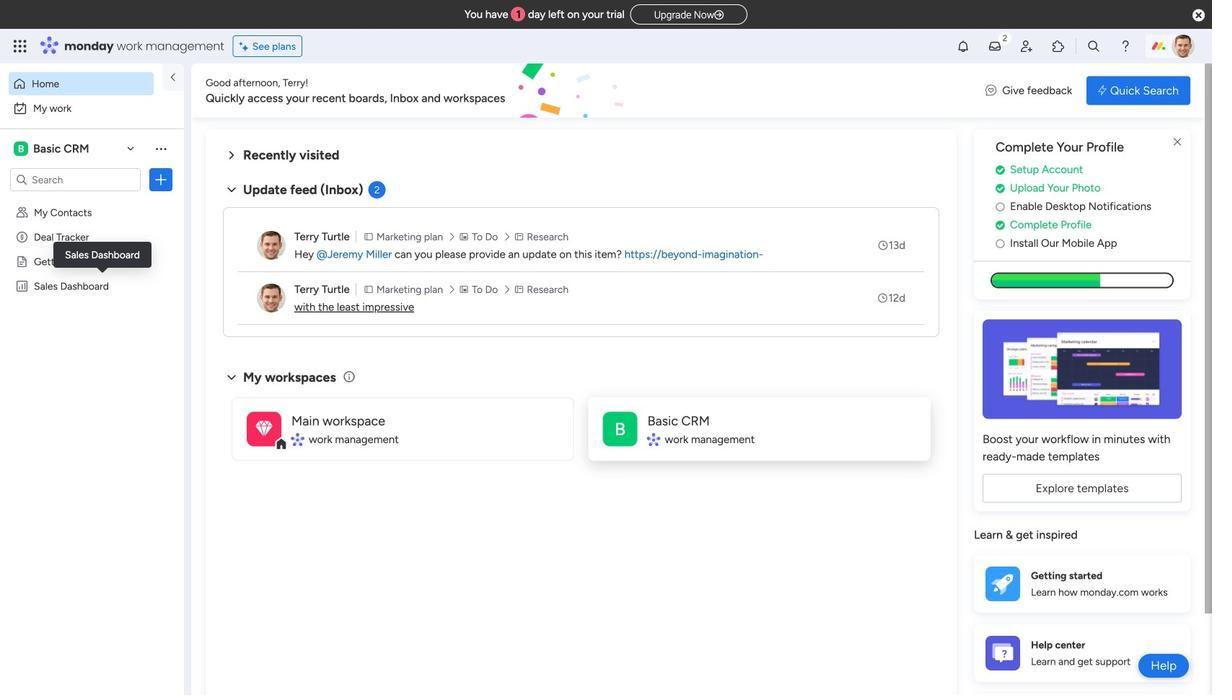 Task type: vqa. For each thing, say whether or not it's contained in the screenshot.
v2 bolt switch icon
yes



Task type: locate. For each thing, give the bounding box(es) containing it.
2 check circle image from the top
[[996, 183, 1006, 194]]

public dashboard image
[[15, 279, 29, 293]]

terry turtle image
[[1173, 35, 1196, 58]]

open recently visited image
[[223, 147, 240, 164]]

0 vertical spatial option
[[9, 72, 154, 95]]

options image
[[154, 173, 168, 187]]

1 terry turtle image from the top
[[257, 231, 286, 260]]

dapulse x slim image
[[1170, 134, 1187, 151]]

0 vertical spatial check circle image
[[996, 164, 1006, 175]]

help image
[[1119, 39, 1134, 53]]

v2 user feedback image
[[986, 82, 997, 99]]

0 vertical spatial terry turtle image
[[257, 231, 286, 260]]

Search in workspace field
[[30, 171, 121, 188]]

public board image
[[15, 255, 29, 269]]

2 vertical spatial option
[[0, 200, 184, 203]]

1 vertical spatial check circle image
[[996, 183, 1006, 194]]

1 check circle image from the top
[[996, 164, 1006, 175]]

0 vertical spatial workspace image
[[14, 141, 28, 157]]

1 horizontal spatial workspace image
[[247, 412, 282, 447]]

0 horizontal spatial workspace image
[[256, 416, 273, 442]]

2 terry turtle image from the top
[[257, 284, 286, 313]]

option
[[9, 72, 154, 95], [9, 97, 175, 120], [0, 200, 184, 203]]

terry turtle image
[[257, 231, 286, 260], [257, 284, 286, 313]]

getting started element
[[975, 555, 1191, 613]]

check circle image
[[996, 164, 1006, 175], [996, 183, 1006, 194]]

update feed image
[[988, 39, 1003, 53]]

1 vertical spatial workspace image
[[247, 412, 282, 447]]

circle o image
[[996, 201, 1006, 212]]

check circle image
[[996, 220, 1006, 231]]

workspace selection element
[[14, 140, 91, 157]]

help center element
[[975, 624, 1191, 682]]

list box
[[0, 197, 184, 493]]

dapulse close image
[[1194, 8, 1206, 23]]

invite members image
[[1020, 39, 1035, 53]]

workspace image
[[14, 141, 28, 157], [247, 412, 282, 447]]

1 vertical spatial terry turtle image
[[257, 284, 286, 313]]

workspace image
[[603, 412, 638, 447], [256, 416, 273, 442]]



Task type: describe. For each thing, give the bounding box(es) containing it.
0 horizontal spatial workspace image
[[14, 141, 28, 157]]

monday marketplace image
[[1052, 39, 1066, 53]]

1 horizontal spatial workspace image
[[603, 412, 638, 447]]

circle o image
[[996, 238, 1006, 249]]

1 vertical spatial option
[[9, 97, 175, 120]]

select product image
[[13, 39, 27, 53]]

see plans image
[[239, 38, 252, 54]]

2 image
[[999, 30, 1012, 46]]

close my workspaces image
[[223, 369, 240, 386]]

templates image image
[[988, 319, 1178, 419]]

2 element
[[369, 181, 386, 199]]

search everything image
[[1087, 39, 1102, 53]]

v2 bolt switch image
[[1099, 83, 1107, 99]]

dapulse rightstroke image
[[715, 10, 724, 21]]

close update feed (inbox) image
[[223, 181, 240, 199]]

notifications image
[[957, 39, 971, 53]]

workspace options image
[[154, 141, 168, 156]]



